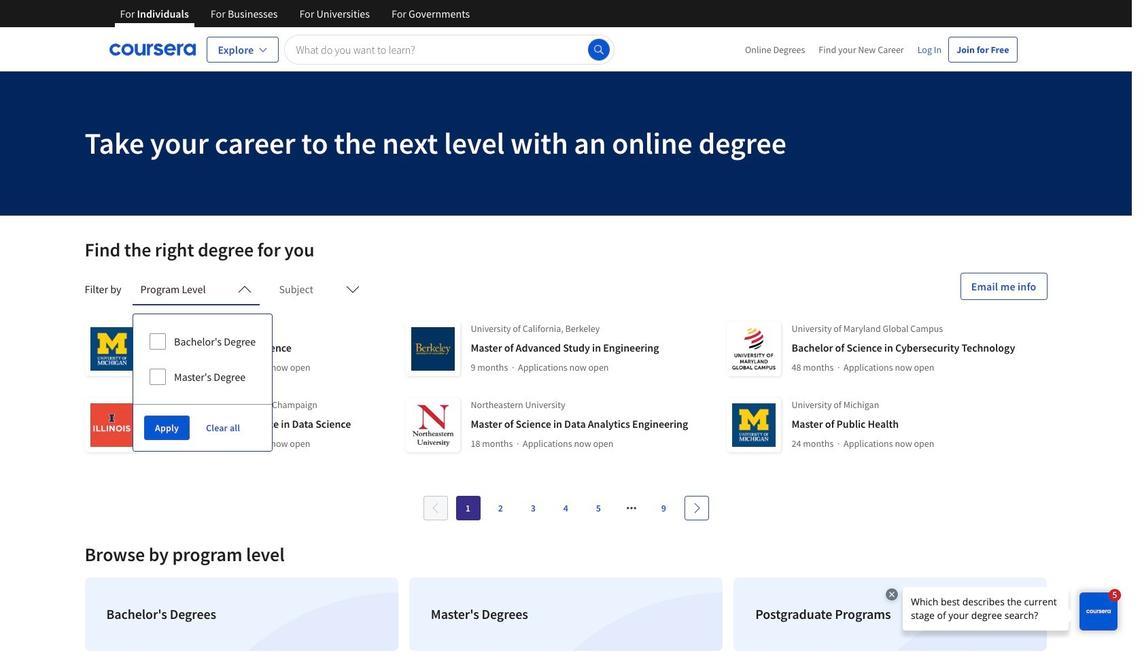 Task type: vqa. For each thing, say whether or not it's contained in the screenshot.
right University of Michigan image
yes



Task type: describe. For each thing, give the bounding box(es) containing it.
coursera image
[[109, 38, 196, 60]]

university of illinois at urbana-champaign image
[[85, 398, 139, 452]]

university of california, berkeley image
[[406, 322, 460, 376]]

0 horizontal spatial university of michigan image
[[85, 322, 139, 376]]



Task type: locate. For each thing, give the bounding box(es) containing it.
university of michigan image
[[85, 322, 139, 376], [727, 398, 781, 452]]

None search field
[[285, 34, 615, 64]]

banner navigation
[[109, 0, 481, 37]]

options list list box
[[133, 314, 272, 404]]

northeastern university image
[[406, 398, 460, 452]]

go to next page image
[[692, 503, 702, 514]]

university of maryland global campus image
[[727, 322, 781, 376]]

actions toolbar
[[133, 404, 272, 451]]

0 vertical spatial university of michigan image
[[85, 322, 139, 376]]

list
[[79, 572, 1054, 655]]

1 vertical spatial university of michigan image
[[727, 398, 781, 452]]

1 horizontal spatial university of michigan image
[[727, 398, 781, 452]]



